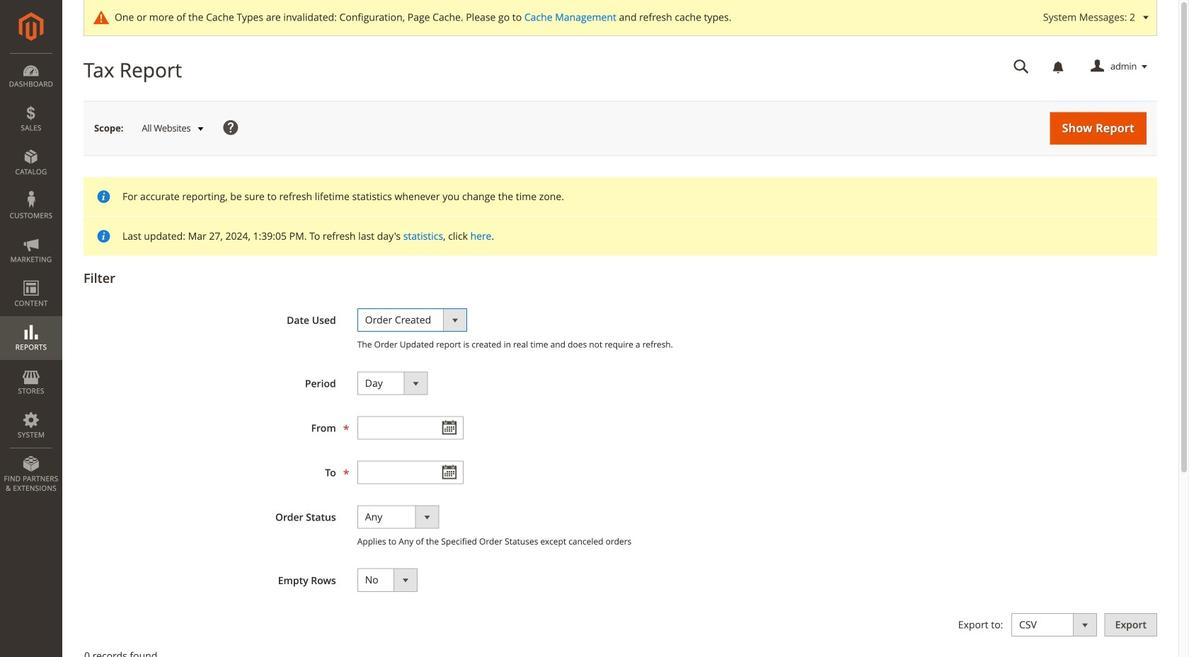 Task type: locate. For each thing, give the bounding box(es) containing it.
magento admin panel image
[[19, 12, 44, 41]]

None text field
[[1004, 54, 1039, 79], [357, 416, 463, 440], [357, 461, 463, 484], [1004, 54, 1039, 79], [357, 416, 463, 440], [357, 461, 463, 484]]

menu bar
[[0, 53, 62, 501]]



